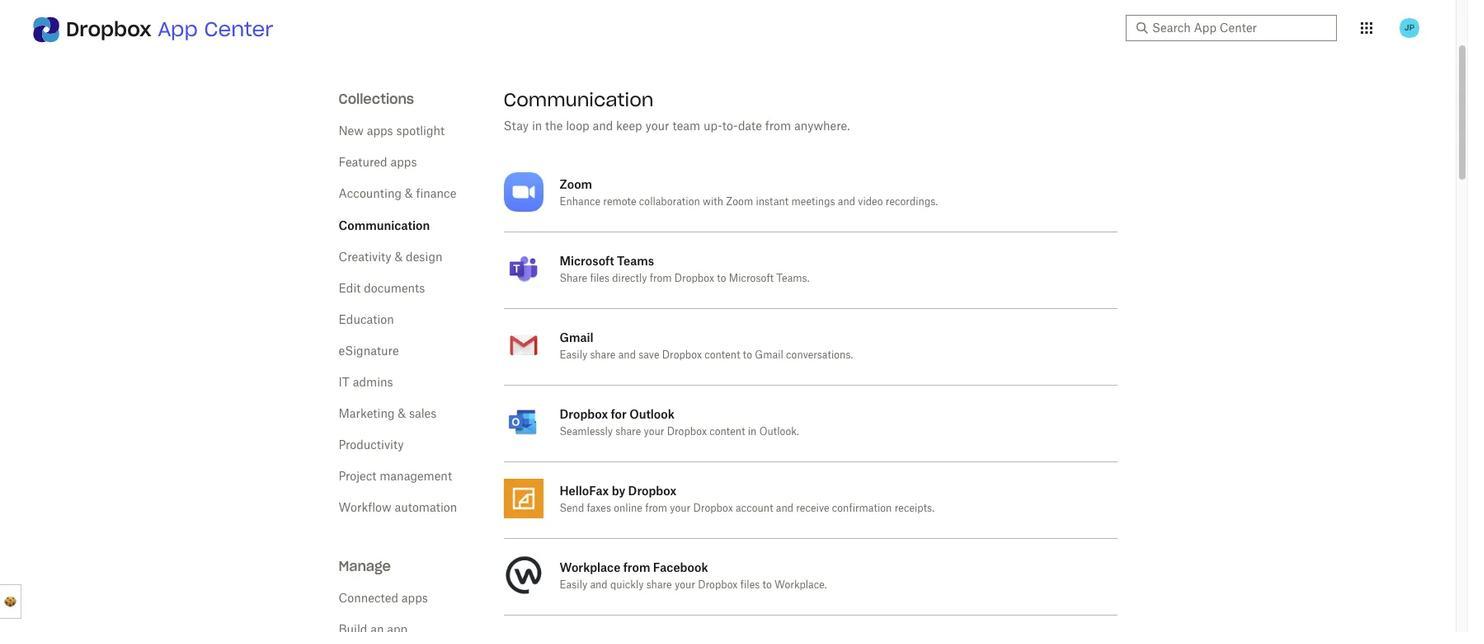 Task type: vqa. For each thing, say whether or not it's contained in the screenshot.
Share Popup Button
no



Task type: describe. For each thing, give the bounding box(es) containing it.
date
[[738, 121, 762, 133]]

accounting
[[339, 189, 402, 200]]

dropbox for outlook seamlessly share your dropbox content in outlook.
[[560, 408, 799, 437]]

1 horizontal spatial gmail
[[755, 351, 784, 360]]

content inside dropbox for outlook seamlessly share your dropbox content in outlook.
[[710, 427, 745, 437]]

and inside zoom enhance remote collaboration with zoom instant meetings and video recordings.
[[838, 197, 855, 207]]

creativity & design
[[339, 252, 442, 264]]

in inside dropbox for outlook seamlessly share your dropbox content in outlook.
[[748, 427, 757, 437]]

project management
[[339, 472, 452, 483]]

collaboration
[[639, 197, 700, 207]]

receive
[[796, 504, 829, 514]]

& for finance
[[405, 189, 413, 200]]

easily inside gmail easily share and save dropbox content to gmail conversations.
[[560, 351, 587, 360]]

workflow automation link
[[339, 503, 457, 515]]

and inside hellofax by dropbox send faxes online from your dropbox account and receive confirmation receipts.
[[776, 504, 794, 514]]

stay in the loop and keep your team up-to-date from anywhere.
[[504, 121, 850, 133]]

Search App Center text field
[[1152, 19, 1327, 37]]

connected apps link
[[339, 594, 428, 605]]

from inside hellofax by dropbox send faxes online from your dropbox account and receive confirmation receipts.
[[645, 504, 667, 514]]

communication link
[[339, 219, 430, 233]]

dropbox down the outlook in the left bottom of the page
[[667, 427, 707, 437]]

directly
[[612, 274, 647, 284]]

1 vertical spatial microsoft
[[729, 274, 774, 284]]

by
[[612, 484, 625, 498]]

to for microsoft teams
[[717, 274, 726, 284]]

hellofax by dropbox send faxes online from your dropbox account and receive confirmation receipts.
[[560, 484, 935, 514]]

automation
[[395, 503, 457, 515]]

jp button
[[1397, 15, 1423, 41]]

meetings
[[791, 197, 835, 207]]

new
[[339, 126, 364, 138]]

spotlight
[[396, 126, 445, 138]]

your inside workplace from facebook easily and quickly share your dropbox files to workplace.
[[675, 581, 695, 591]]

0 horizontal spatial zoom
[[560, 177, 592, 191]]

workplace from facebook easily and quickly share your dropbox files to workplace.
[[560, 561, 827, 591]]

outlook.
[[759, 427, 799, 437]]

for
[[611, 408, 627, 422]]

esignature link
[[339, 346, 399, 358]]

1 vertical spatial communication
[[339, 219, 430, 233]]

admins
[[353, 378, 393, 389]]

edit documents
[[339, 284, 425, 295]]

0 horizontal spatial in
[[532, 121, 542, 133]]

microsoft teams share files directly from dropbox to microsoft teams.
[[560, 254, 810, 284]]

it
[[339, 378, 350, 389]]

share
[[560, 274, 587, 284]]

faxes
[[587, 504, 611, 514]]

0 vertical spatial microsoft
[[560, 254, 614, 268]]

loop
[[566, 121, 590, 133]]

files inside workplace from facebook easily and quickly share your dropbox files to workplace.
[[741, 581, 760, 591]]

to inside workplace from facebook easily and quickly share your dropbox files to workplace.
[[763, 581, 772, 591]]

up-
[[704, 121, 722, 133]]

hellofax
[[560, 484, 609, 498]]

project
[[339, 472, 377, 483]]

0 vertical spatial gmail
[[560, 331, 594, 345]]

sales
[[409, 409, 437, 421]]

jp
[[1405, 22, 1415, 33]]

documents
[[364, 284, 425, 295]]

share inside workplace from facebook easily and quickly share your dropbox files to workplace.
[[646, 581, 672, 591]]

1 horizontal spatial communication
[[504, 88, 654, 111]]

dropbox inside gmail easily share and save dropbox content to gmail conversations.
[[662, 351, 702, 360]]

workflow
[[339, 503, 391, 515]]

your inside dropbox for outlook seamlessly share your dropbox content in outlook.
[[644, 427, 664, 437]]

confirmation
[[832, 504, 892, 514]]

and right loop
[[593, 121, 613, 133]]

and inside workplace from facebook easily and quickly share your dropbox files to workplace.
[[590, 581, 608, 591]]

receipts.
[[895, 504, 935, 514]]

marketing & sales
[[339, 409, 437, 421]]

share inside dropbox for outlook seamlessly share your dropbox content in outlook.
[[616, 427, 641, 437]]

featured
[[339, 158, 387, 169]]

dropbox left account
[[693, 504, 733, 514]]

to-
[[722, 121, 738, 133]]

dropbox up online
[[628, 484, 677, 498]]

edit documents link
[[339, 284, 425, 295]]

stay
[[504, 121, 529, 133]]

zoom enhance remote collaboration with zoom instant meetings and video recordings.
[[560, 177, 938, 207]]

connected
[[339, 594, 398, 605]]

workplace
[[560, 561, 621, 575]]

from inside workplace from facebook easily and quickly share your dropbox files to workplace.
[[623, 561, 650, 575]]

productivity
[[339, 440, 404, 452]]

from inside microsoft teams share files directly from dropbox to microsoft teams.
[[650, 274, 672, 284]]

collections
[[339, 91, 414, 107]]

dropbox inside microsoft teams share files directly from dropbox to microsoft teams.
[[675, 274, 714, 284]]

dropbox left app
[[66, 16, 152, 42]]

to for gmail
[[743, 351, 752, 360]]

finance
[[416, 189, 456, 200]]

apps for manage
[[402, 594, 428, 605]]

enhance
[[560, 197, 601, 207]]

recordings.
[[886, 197, 938, 207]]

connected apps
[[339, 594, 428, 605]]

seamlessly
[[560, 427, 613, 437]]

it admins link
[[339, 378, 393, 389]]



Task type: locate. For each thing, give the bounding box(es) containing it.
apps right connected
[[402, 594, 428, 605]]

1 vertical spatial in
[[748, 427, 757, 437]]

dropbox up seamlessly
[[560, 408, 608, 422]]

your down the outlook in the left bottom of the page
[[644, 427, 664, 437]]

share down facebook
[[646, 581, 672, 591]]

to inside microsoft teams share files directly from dropbox to microsoft teams.
[[717, 274, 726, 284]]

anywhere.
[[794, 121, 850, 133]]

communication up loop
[[504, 88, 654, 111]]

1 horizontal spatial microsoft
[[729, 274, 774, 284]]

1 horizontal spatial in
[[748, 427, 757, 437]]

1 horizontal spatial files
[[741, 581, 760, 591]]

center
[[204, 16, 273, 42]]

creativity & design link
[[339, 252, 442, 264]]

your
[[645, 121, 669, 133], [644, 427, 664, 437], [670, 504, 691, 514], [675, 581, 695, 591]]

1 vertical spatial gmail
[[755, 351, 784, 360]]

0 vertical spatial share
[[590, 351, 616, 360]]

management
[[380, 472, 452, 483]]

1 vertical spatial easily
[[560, 581, 587, 591]]

share down for
[[616, 427, 641, 437]]

from up quickly
[[623, 561, 650, 575]]

0 vertical spatial in
[[532, 121, 542, 133]]

communication
[[504, 88, 654, 111], [339, 219, 430, 233]]

& for design
[[395, 252, 403, 264]]

creativity
[[339, 252, 392, 264]]

esignature
[[339, 346, 399, 358]]

0 horizontal spatial files
[[590, 274, 610, 284]]

0 horizontal spatial gmail
[[560, 331, 594, 345]]

0 horizontal spatial microsoft
[[560, 254, 614, 268]]

& left design
[[395, 252, 403, 264]]

& left the finance
[[405, 189, 413, 200]]

and left 'receive'
[[776, 504, 794, 514]]

marketing
[[339, 409, 395, 421]]

files left "workplace."
[[741, 581, 760, 591]]

content right save
[[705, 351, 740, 360]]

new apps spotlight
[[339, 126, 445, 138]]

your right keep
[[645, 121, 669, 133]]

to left "workplace."
[[763, 581, 772, 591]]

share inside gmail easily share and save dropbox content to gmail conversations.
[[590, 351, 616, 360]]

zoom right with
[[726, 197, 753, 207]]

& left sales
[[398, 409, 406, 421]]

&
[[405, 189, 413, 200], [395, 252, 403, 264], [398, 409, 406, 421]]

0 vertical spatial communication
[[504, 88, 654, 111]]

with
[[703, 197, 723, 207]]

from
[[765, 121, 791, 133], [650, 274, 672, 284], [645, 504, 667, 514], [623, 561, 650, 575]]

accounting & finance link
[[339, 189, 456, 200]]

microsoft
[[560, 254, 614, 268], [729, 274, 774, 284]]

from down teams at left top
[[650, 274, 672, 284]]

to inside gmail easily share and save dropbox content to gmail conversations.
[[743, 351, 752, 360]]

to up gmail easily share and save dropbox content to gmail conversations.
[[717, 274, 726, 284]]

files right 'share'
[[590, 274, 610, 284]]

gmail easily share and save dropbox content to gmail conversations.
[[560, 331, 853, 360]]

microsoft left teams.
[[729, 274, 774, 284]]

send
[[560, 504, 584, 514]]

easily
[[560, 351, 587, 360], [560, 581, 587, 591]]

gmail left conversations.
[[755, 351, 784, 360]]

from right date on the right top of the page
[[765, 121, 791, 133]]

0 vertical spatial files
[[590, 274, 610, 284]]

manage
[[339, 558, 391, 575]]

content
[[705, 351, 740, 360], [710, 427, 745, 437]]

new apps spotlight link
[[339, 126, 445, 138]]

online
[[614, 504, 643, 514]]

apps
[[367, 126, 393, 138], [391, 158, 417, 169], [402, 594, 428, 605]]

easily inside workplace from facebook easily and quickly share your dropbox files to workplace.
[[560, 581, 587, 591]]

the
[[545, 121, 563, 133]]

account
[[736, 504, 773, 514]]

and
[[593, 121, 613, 133], [838, 197, 855, 207], [618, 351, 636, 360], [776, 504, 794, 514], [590, 581, 608, 591]]

content inside gmail easily share and save dropbox content to gmail conversations.
[[705, 351, 740, 360]]

design
[[406, 252, 442, 264]]

conversations.
[[786, 351, 853, 360]]

communication up creativity & design
[[339, 219, 430, 233]]

instant
[[756, 197, 789, 207]]

dropbox down facebook
[[698, 581, 738, 591]]

0 vertical spatial &
[[405, 189, 413, 200]]

project management link
[[339, 472, 452, 483]]

app
[[158, 16, 198, 42]]

dropbox
[[66, 16, 152, 42], [675, 274, 714, 284], [662, 351, 702, 360], [560, 408, 608, 422], [667, 427, 707, 437], [628, 484, 677, 498], [693, 504, 733, 514], [698, 581, 738, 591]]

2 vertical spatial share
[[646, 581, 672, 591]]

video
[[858, 197, 883, 207]]

apps up accounting & finance 'link' on the left of the page
[[391, 158, 417, 169]]

your down facebook
[[675, 581, 695, 591]]

1 horizontal spatial to
[[743, 351, 752, 360]]

teams.
[[776, 274, 810, 284]]

dropbox inside workplace from facebook easily and quickly share your dropbox files to workplace.
[[698, 581, 738, 591]]

in left the the
[[532, 121, 542, 133]]

save
[[639, 351, 660, 360]]

apps right new
[[367, 126, 393, 138]]

productivity link
[[339, 440, 404, 452]]

1 vertical spatial to
[[743, 351, 752, 360]]

in left outlook.
[[748, 427, 757, 437]]

workplace.
[[775, 581, 827, 591]]

education
[[339, 315, 394, 327]]

share left save
[[590, 351, 616, 360]]

and inside gmail easily share and save dropbox content to gmail conversations.
[[618, 351, 636, 360]]

dropbox app center
[[66, 16, 273, 42]]

1 vertical spatial share
[[616, 427, 641, 437]]

and left save
[[618, 351, 636, 360]]

quickly
[[610, 581, 644, 591]]

1 vertical spatial content
[[710, 427, 745, 437]]

remote
[[603, 197, 636, 207]]

zoom up enhance
[[560, 177, 592, 191]]

share
[[590, 351, 616, 360], [616, 427, 641, 437], [646, 581, 672, 591]]

education link
[[339, 315, 394, 327]]

1 horizontal spatial zoom
[[726, 197, 753, 207]]

accounting & finance
[[339, 189, 456, 200]]

2 vertical spatial &
[[398, 409, 406, 421]]

dropbox right directly at the left
[[675, 274, 714, 284]]

microsoft up 'share'
[[560, 254, 614, 268]]

team
[[673, 121, 701, 133]]

and down the workplace
[[590, 581, 608, 591]]

outlook
[[630, 408, 675, 422]]

facebook
[[653, 561, 708, 575]]

your inside hellofax by dropbox send faxes online from your dropbox account and receive confirmation receipts.
[[670, 504, 691, 514]]

1 vertical spatial files
[[741, 581, 760, 591]]

apps for collections
[[367, 126, 393, 138]]

1 vertical spatial &
[[395, 252, 403, 264]]

zoom
[[560, 177, 592, 191], [726, 197, 753, 207]]

2 easily from the top
[[560, 581, 587, 591]]

0 vertical spatial easily
[[560, 351, 587, 360]]

1 vertical spatial zoom
[[726, 197, 753, 207]]

to
[[717, 274, 726, 284], [743, 351, 752, 360], [763, 581, 772, 591]]

2 horizontal spatial to
[[763, 581, 772, 591]]

2 vertical spatial apps
[[402, 594, 428, 605]]

files inside microsoft teams share files directly from dropbox to microsoft teams.
[[590, 274, 610, 284]]

0 vertical spatial zoom
[[560, 177, 592, 191]]

1 easily from the top
[[560, 351, 587, 360]]

easily down the workplace
[[560, 581, 587, 591]]

it admins
[[339, 378, 393, 389]]

content left outlook.
[[710, 427, 745, 437]]

& for sales
[[398, 409, 406, 421]]

2 vertical spatial to
[[763, 581, 772, 591]]

workflow automation
[[339, 503, 457, 515]]

to left conversations.
[[743, 351, 752, 360]]

and left video
[[838, 197, 855, 207]]

featured apps link
[[339, 158, 417, 169]]

1 vertical spatial apps
[[391, 158, 417, 169]]

0 vertical spatial apps
[[367, 126, 393, 138]]

keep
[[616, 121, 642, 133]]

0 vertical spatial to
[[717, 274, 726, 284]]

0 horizontal spatial communication
[[339, 219, 430, 233]]

0 vertical spatial content
[[705, 351, 740, 360]]

marketing & sales link
[[339, 409, 437, 421]]

0 horizontal spatial to
[[717, 274, 726, 284]]

gmail down 'share'
[[560, 331, 594, 345]]

featured apps
[[339, 158, 417, 169]]

from right online
[[645, 504, 667, 514]]

dropbox right save
[[662, 351, 702, 360]]

edit
[[339, 284, 361, 295]]

easily left save
[[560, 351, 587, 360]]

teams
[[617, 254, 654, 268]]

gmail
[[560, 331, 594, 345], [755, 351, 784, 360]]

your right online
[[670, 504, 691, 514]]



